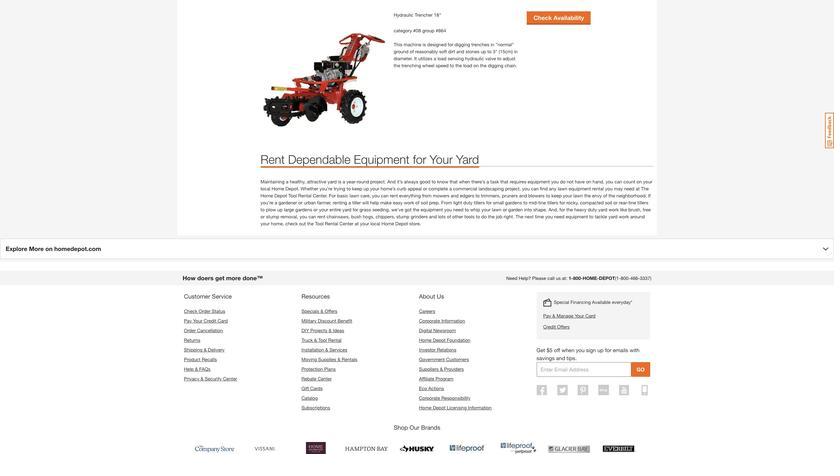 Task type: vqa. For each thing, say whether or not it's contained in the screenshot.
first caret icon from the bottom
no



Task type: locate. For each thing, give the bounding box(es) containing it.
responsibility
[[441, 395, 470, 401]]

yard up the tackle
[[598, 207, 607, 213]]

local down hogs,
[[370, 221, 380, 227]]

digital
[[419, 328, 432, 333]]

0 horizontal spatial check
[[184, 308, 197, 314]]

1 vertical spatial load
[[463, 63, 472, 68]]

hydraulic trencher 18" link
[[394, 12, 441, 18]]

tillers up whip
[[474, 200, 485, 206]]

in up 3" at the right top
[[491, 42, 494, 47]]

Enter Email Address text field
[[537, 362, 631, 377]]

0 vertical spatial check
[[534, 14, 552, 21]]

1 800- from the left
[[573, 275, 583, 281]]

1 horizontal spatial offers
[[557, 324, 570, 330]]

is up trying
[[338, 179, 341, 185]]

0 horizontal spatial that
[[450, 179, 458, 185]]

pay for pay & manage your card
[[543, 313, 551, 319]]

it's
[[397, 179, 403, 185]]

load down hydraulic
[[463, 63, 472, 68]]

subscriptions link
[[301, 405, 330, 411]]

0 vertical spatial the
[[641, 186, 649, 192]]

specials
[[301, 308, 319, 314]]

& for pay & manage your card
[[552, 313, 555, 319]]

0 vertical spatial need
[[624, 186, 634, 192]]

tine up shape.
[[538, 200, 546, 206]]

0 vertical spatial tool
[[288, 193, 297, 199]]

out
[[299, 221, 306, 227]]

& up recalls
[[204, 347, 207, 353]]

1 horizontal spatial digging
[[488, 63, 503, 68]]

0 horizontal spatial credit
[[204, 318, 216, 324]]

off
[[554, 347, 560, 353]]

or
[[423, 186, 427, 192], [298, 200, 303, 206], [613, 200, 618, 206], [314, 207, 318, 213], [503, 207, 507, 213], [261, 214, 265, 220]]

task
[[490, 179, 499, 185]]

1 horizontal spatial card
[[585, 313, 595, 319]]

discount
[[318, 318, 336, 324]]

vissani image
[[244, 440, 287, 454]]

hydraulic
[[394, 12, 413, 18]]

0 horizontal spatial stump
[[266, 214, 279, 220]]

trencher
[[415, 12, 433, 18]]

0 horizontal spatial is
[[338, 179, 341, 185]]

home-
[[583, 275, 599, 281]]

catalog
[[301, 395, 318, 401]]

2 corporate from the top
[[419, 395, 440, 401]]

a inside 'this machine is designed for digging trenches in "normal" ground of reasonably soft dirt and stones up to 3" (15cm) in diameter. it utilizes a load sensing hydraulic valve to adjust the trenching wheel speed to the load on the digging chain.'
[[434, 56, 436, 61]]

for left the rocky,
[[560, 200, 565, 206]]

1 horizontal spatial check
[[534, 14, 552, 21]]

corporate for corporate responsibility
[[419, 395, 440, 401]]

for
[[329, 193, 336, 199]]

check inside 'link'
[[534, 14, 552, 21]]

466-
[[630, 275, 640, 281]]

keep
[[352, 186, 362, 192], [551, 193, 562, 199]]

work up got
[[404, 200, 414, 206]]

load up speed at the right top of page
[[437, 56, 446, 61]]

1 vertical spatial check
[[184, 308, 197, 314]]

tillers up tree
[[637, 200, 648, 206]]

digging
[[455, 42, 470, 47], [488, 63, 503, 68]]

#864
[[436, 28, 446, 33]]

rentals
[[342, 357, 357, 362]]

do left not
[[560, 179, 566, 185]]

for inside 'this machine is designed for digging trenches in "normal" ground of reasonably soft dirt and stones up to 3" (15cm) in diameter. it utilizes a load sensing hydraulic valve to adjust the trenching wheel speed to the load on the digging chain.'
[[448, 42, 453, 47]]

digging up stones
[[455, 42, 470, 47]]

you're up center.
[[320, 186, 332, 192]]

1 horizontal spatial local
[[370, 221, 380, 227]]

have
[[575, 179, 585, 185]]

work left like
[[609, 207, 619, 213]]

information right licensing
[[468, 405, 492, 411]]

returns
[[184, 337, 200, 343]]

on right more
[[45, 245, 53, 253]]

800-
[[573, 275, 583, 281], [621, 275, 630, 281]]

1 vertical spatial tool
[[315, 221, 324, 227]]

hydraulic trencher 18" image
[[261, 11, 387, 138]]

the up if
[[641, 186, 649, 192]]

1 horizontal spatial you're
[[320, 186, 332, 192]]

product recalls link
[[184, 357, 217, 362]]

appeal
[[408, 186, 422, 192]]

need down count
[[624, 186, 634, 192]]

equipment down prep.
[[421, 207, 443, 213]]

0 horizontal spatial 800-
[[573, 275, 583, 281]]

order
[[199, 308, 210, 314], [184, 328, 196, 333]]

& for privacy & security center
[[201, 376, 203, 382]]

to
[[487, 49, 492, 54], [497, 56, 501, 61], [450, 63, 454, 68], [432, 179, 436, 185], [347, 186, 351, 192], [476, 193, 480, 199], [546, 193, 550, 199], [523, 200, 527, 206], [261, 207, 265, 213], [465, 207, 469, 213], [476, 214, 480, 220], [589, 214, 593, 220]]

0 vertical spatial offers
[[325, 308, 337, 314]]

truck & tool rental link
[[301, 337, 341, 343]]

check for check order status
[[184, 308, 197, 314]]

rent up easy
[[390, 193, 398, 199]]

explore
[[6, 245, 27, 253]]

1 horizontal spatial gardens
[[505, 200, 522, 206]]

information up newsroom
[[441, 318, 465, 324]]

find
[[540, 186, 548, 192]]

order cancellation
[[184, 328, 223, 333]]

hampton bay image
[[345, 440, 388, 454]]

soil down from
[[421, 200, 428, 206]]

2 vertical spatial rental
[[328, 337, 341, 343]]

& down government customers link
[[440, 366, 443, 372]]

offers up the discount
[[325, 308, 337, 314]]

1 horizontal spatial the
[[641, 186, 649, 192]]

0 horizontal spatial your
[[193, 318, 202, 324]]

adjust
[[503, 56, 515, 61]]

credit offers
[[543, 324, 570, 330]]

home depot on pinterest image
[[578, 385, 588, 396]]

1 tillers from the left
[[474, 200, 485, 206]]

at down bush on the top left of page
[[355, 221, 359, 227]]

husky image
[[396, 440, 438, 454]]

1 vertical spatial corporate
[[419, 395, 440, 401]]

gardens down the urban
[[295, 207, 312, 213]]

valve
[[485, 56, 496, 61]]

1 horizontal spatial pay
[[543, 313, 551, 319]]

get
[[215, 274, 224, 282]]

large
[[284, 207, 294, 213]]

0 vertical spatial duty
[[463, 200, 473, 206]]

0 horizontal spatial do
[[481, 214, 487, 220]]

feedback link image
[[825, 113, 834, 148]]

affiliate program
[[419, 376, 453, 382]]

0 horizontal spatial pay
[[184, 318, 192, 324]]

subscriptions
[[301, 405, 330, 411]]

entire
[[329, 207, 341, 213]]

always
[[404, 179, 418, 185]]

chain.
[[505, 63, 517, 68]]

0 vertical spatial when
[[459, 179, 470, 185]]

financing
[[571, 299, 591, 305]]

1 vertical spatial information
[[468, 405, 492, 411]]

can up may in the top right of the page
[[615, 179, 622, 185]]

1 corporate from the top
[[419, 318, 440, 324]]

for right and,
[[559, 207, 565, 213]]

when inside maintaining a healthy, attractive yard is a year-round project. and it's always good to know that when there's a task that requires equipment you do not have on hand, you can count on your local home depot. whether you're trying to keep up your home's curb appeal or complete a commercial landscaping project, you can find any lawn equipment rental you may need at the home depot tool rental center. for basic lawn care, you can rent everything from mowers and edgers to trimmers, pruners and blowers to keep your lawn the envy of the neighborhood. if you're a gardener or urban farmer, renting a tiller will help make easy work of soil prep. from light duty tillers for small gardens to mid-tine tillers for rocky, compacted soil or rear-tine tillers to plow up large gardens or your entire yard for grass seeding, we've got the equipment you need to whip your lawn or garden into shape. and, for the heavy duty yard work like brush, tree or stump removal, you can rent chainsaws, bush hogs, chippers, stump grinders and lots of other tools to do the job right. the next time you need equipment to tackle yard work around your home, check out the tool rental center at your local home depot store.
[[459, 179, 470, 185]]

1 vertical spatial at
[[355, 221, 359, 227]]

up right plow
[[277, 207, 283, 213]]

lawn right any
[[558, 186, 567, 192]]

equipment up find
[[528, 179, 550, 185]]

0 vertical spatial load
[[437, 56, 446, 61]]

you left the sign
[[576, 347, 585, 353]]

machine
[[404, 42, 421, 47]]

digging down valve
[[488, 63, 503, 68]]

0 horizontal spatial order
[[184, 328, 196, 333]]

your up order cancellation
[[193, 318, 202, 324]]

corporate information
[[419, 318, 465, 324]]

center down the chainsaws,
[[339, 221, 353, 227]]

up right the sign
[[597, 347, 604, 353]]

& right help
[[195, 366, 198, 372]]

2 soil from the left
[[605, 200, 612, 206]]

2 stump from the left
[[396, 214, 409, 220]]

at up neighborhood.
[[636, 186, 640, 192]]

installation & services link
[[301, 347, 347, 353]]

1 vertical spatial keep
[[551, 193, 562, 199]]

when up commercial on the top
[[459, 179, 470, 185]]

hogs,
[[363, 214, 374, 220]]

you left may in the top right of the page
[[605, 186, 613, 192]]

is
[[423, 42, 426, 47], [338, 179, 341, 185]]

1 horizontal spatial is
[[423, 42, 426, 47]]

and inside get $5 off when you sign up for emails with savings and tips.
[[556, 355, 565, 361]]

glacier bay image
[[548, 440, 590, 454]]

2 tine from the left
[[629, 200, 636, 206]]

of right lots
[[447, 214, 451, 220]]

1 horizontal spatial that
[[500, 179, 508, 185]]

check down customer
[[184, 308, 197, 314]]

you're
[[320, 186, 332, 192], [261, 200, 273, 206]]

a left year-
[[343, 179, 345, 185]]

product recalls
[[184, 357, 217, 362]]

corporate responsibility link
[[419, 395, 470, 401]]

investor relations
[[419, 347, 456, 353]]

of
[[410, 49, 414, 54], [603, 193, 607, 199], [415, 200, 419, 206], [447, 214, 451, 220]]

shipping
[[184, 347, 202, 353]]

corporate responsibility
[[419, 395, 470, 401]]

the
[[641, 186, 649, 192], [516, 214, 523, 220]]

2 horizontal spatial tillers
[[637, 200, 648, 206]]

equipment
[[528, 179, 550, 185], [569, 186, 591, 192], [421, 207, 443, 213], [566, 214, 588, 220]]

& for installation & services
[[325, 347, 328, 353]]

rear-
[[619, 200, 629, 206]]

to down year-
[[347, 186, 351, 192]]

military discount benefit link
[[301, 318, 352, 324]]

pay up order cancellation
[[184, 318, 192, 324]]

0 vertical spatial you're
[[320, 186, 332, 192]]

that right task
[[500, 179, 508, 185]]

of down everything at the top
[[415, 200, 419, 206]]

2 horizontal spatial need
[[624, 186, 634, 192]]

1 horizontal spatial duty
[[588, 207, 597, 213]]

government customers
[[419, 357, 469, 362]]

home decorators collection image
[[295, 440, 337, 454]]

0 vertical spatial corporate
[[419, 318, 440, 324]]

& left ideas
[[329, 328, 332, 333]]

and down 'project,'
[[519, 193, 527, 199]]

of right envy
[[603, 193, 607, 199]]

stump down plow
[[266, 214, 279, 220]]

0 vertical spatial rental
[[298, 193, 311, 199]]

this
[[394, 42, 402, 47]]

1 vertical spatial the
[[516, 214, 523, 220]]

brands
[[421, 424, 440, 431]]

not
[[567, 179, 574, 185]]

1 horizontal spatial when
[[562, 347, 574, 353]]

center down plans
[[318, 376, 332, 382]]

for left emails
[[605, 347, 611, 353]]

rental down the chainsaws,
[[325, 221, 338, 227]]

investor relations link
[[419, 347, 456, 353]]

1 stump from the left
[[266, 214, 279, 220]]

you up any
[[551, 179, 559, 185]]

installation
[[301, 347, 324, 353]]

order cancellation link
[[184, 328, 223, 333]]

bush
[[351, 214, 361, 220]]

the up compacted
[[584, 193, 591, 199]]

0 vertical spatial credit
[[204, 318, 216, 324]]

home down the eco
[[419, 405, 432, 411]]

0 vertical spatial keep
[[352, 186, 362, 192]]

of inside 'this machine is designed for digging trenches in "normal" ground of reasonably soft dirt and stones up to 3" (15cm) in diameter. it utilizes a load sensing hydraulic valve to adjust the trenching wheel speed to the load on the digging chain.'
[[410, 49, 414, 54]]

1 horizontal spatial tine
[[629, 200, 636, 206]]

& left manage
[[552, 313, 555, 319]]

0 horizontal spatial soil
[[421, 200, 428, 206]]

small
[[493, 200, 504, 206]]

2 horizontal spatial center
[[339, 221, 353, 227]]

1 horizontal spatial load
[[463, 63, 472, 68]]

a up wheel
[[434, 56, 436, 61]]

grinders
[[411, 214, 428, 220]]

diy projects & ideas link
[[301, 328, 344, 333]]

0 horizontal spatial tine
[[538, 200, 546, 206]]

tool down depot.
[[288, 193, 297, 199]]

0 horizontal spatial need
[[453, 207, 463, 213]]

0 vertical spatial order
[[199, 308, 210, 314]]

your up know
[[430, 152, 453, 167]]

to down whip
[[476, 214, 480, 220]]

the down the rocky,
[[566, 207, 573, 213]]

card
[[585, 313, 595, 319], [218, 318, 228, 324]]

0 horizontal spatial local
[[261, 186, 270, 192]]

0 horizontal spatial gardens
[[295, 207, 312, 213]]

1 tine from the left
[[538, 200, 546, 206]]

up up care,
[[364, 186, 369, 192]]

care,
[[361, 193, 371, 199]]

& down faqs
[[201, 376, 203, 382]]

0 horizontal spatial in
[[491, 42, 494, 47]]

stump down got
[[396, 214, 409, 220]]

hydraulic
[[465, 56, 484, 61]]

0 horizontal spatial card
[[218, 318, 228, 324]]

tool down diy projects & ideas
[[318, 337, 327, 343]]

0 horizontal spatial when
[[459, 179, 470, 185]]

0 vertical spatial rent
[[390, 193, 398, 199]]

cancellation
[[197, 328, 223, 333]]

1 horizontal spatial at
[[636, 186, 640, 192]]

call
[[547, 275, 555, 281]]

round
[[357, 179, 369, 185]]

1 horizontal spatial credit
[[543, 324, 556, 330]]

0 horizontal spatial information
[[441, 318, 465, 324]]

1 horizontal spatial stump
[[396, 214, 409, 220]]

lifeproof with petproof technology carpet image
[[497, 440, 540, 454]]

0 horizontal spatial keep
[[352, 186, 362, 192]]

1 vertical spatial when
[[562, 347, 574, 353]]

1 horizontal spatial tillers
[[547, 200, 558, 206]]

do right tools
[[481, 214, 487, 220]]

is inside maintaining a healthy, attractive yard is a year-round project. and it's always good to know that when there's a task that requires equipment you do not have on hand, you can count on your local home depot. whether you're trying to keep up your home's curb appeal or complete a commercial landscaping project, you can find any lawn equipment rental you may need at the home depot tool rental center. for basic lawn care, you can rent everything from mowers and edgers to trimmers, pruners and blowers to keep your lawn the envy of the neighborhood. if you're a gardener or urban farmer, renting a tiller will help make easy work of soil prep. from light duty tillers for small gardens to mid-tine tillers for rocky, compacted soil or rear-tine tillers to plow up large gardens or your entire yard for grass seeding, we've got the equipment you need to whip your lawn or garden into shape. and, for the heavy duty yard work like brush, tree or stump removal, you can rent chainsaws, bush hogs, chippers, stump grinders and lots of other tools to do the job right. the next time you need equipment to tackle yard work around your home, check out the tool rental center at your local home depot store.
[[338, 179, 341, 185]]

1 vertical spatial local
[[370, 221, 380, 227]]

1 horizontal spatial your
[[430, 152, 453, 167]]

0 horizontal spatial at
[[355, 221, 359, 227]]

eco actions link
[[419, 386, 444, 391]]

0 vertical spatial is
[[423, 42, 426, 47]]

to left the tackle
[[589, 214, 593, 220]]

stump
[[266, 214, 279, 220], [396, 214, 409, 220]]

is up reasonably
[[423, 42, 426, 47]]

card up the credit offers link
[[585, 313, 595, 319]]

1 horizontal spatial need
[[554, 214, 564, 220]]

pay for pay your credit card
[[184, 318, 192, 324]]

1 vertical spatial need
[[453, 207, 463, 213]]

pay your credit card
[[184, 318, 228, 324]]

time
[[535, 214, 544, 220]]

category #08 group #864
[[394, 28, 446, 33]]

tackle
[[595, 214, 607, 220]]

1 horizontal spatial 800-
[[621, 275, 630, 281]]

& down services
[[337, 357, 340, 362]]

good
[[420, 179, 430, 185]]

next
[[525, 214, 534, 220]]

1 horizontal spatial do
[[560, 179, 566, 185]]

"normal"
[[496, 42, 514, 47]]

pay your credit card link
[[184, 318, 228, 324]]

0 horizontal spatial rent
[[317, 214, 325, 220]]

center right security
[[223, 376, 237, 382]]

services
[[329, 347, 347, 353]]

you
[[551, 179, 559, 185], [606, 179, 613, 185], [522, 186, 530, 192], [605, 186, 613, 192], [372, 193, 380, 199], [444, 207, 452, 213], [300, 214, 307, 220], [545, 214, 553, 220], [576, 347, 585, 353]]

1 horizontal spatial soil
[[605, 200, 612, 206]]

depot
[[599, 275, 615, 281]]



Task type: describe. For each thing, give the bounding box(es) containing it.
suppliers & providers
[[419, 366, 464, 372]]

providers
[[444, 366, 464, 372]]

depot up gardener at the left
[[274, 193, 287, 199]]

customers
[[446, 357, 469, 362]]

or left "removal,"
[[261, 214, 265, 220]]

you down and,
[[545, 214, 553, 220]]

0 vertical spatial gardens
[[505, 200, 522, 206]]

mid-
[[529, 200, 538, 206]]

your down hogs,
[[360, 221, 369, 227]]

lawn down small
[[492, 207, 502, 213]]

rebate center link
[[301, 376, 332, 382]]

home depot mobile apps image
[[642, 385, 648, 396]]

lifeproof flooring image
[[446, 440, 489, 454]]

is inside 'this machine is designed for digging trenches in "normal" ground of reasonably soft dirt and stones up to 3" (15cm) in diameter. it utilizes a load sensing hydraulic valve to adjust the trenching wheel speed to the load on the digging chain.'
[[423, 42, 426, 47]]

1 vertical spatial digging
[[488, 63, 503, 68]]

stones
[[466, 49, 479, 54]]

2 tillers from the left
[[547, 200, 558, 206]]

the left job
[[488, 214, 495, 220]]

get
[[537, 347, 545, 353]]

the down valve
[[480, 63, 487, 68]]

equipment
[[354, 152, 410, 167]]

0 horizontal spatial load
[[437, 56, 446, 61]]

home depot on youtube image
[[619, 385, 629, 396]]

& for specials & offers
[[320, 308, 323, 314]]

tips.
[[567, 355, 577, 361]]

(15cm)
[[499, 49, 513, 54]]

1 vertical spatial rent
[[317, 214, 325, 220]]

to up tools
[[465, 207, 469, 213]]

about
[[419, 293, 435, 300]]

into
[[524, 207, 532, 213]]

truck
[[301, 337, 313, 343]]

reasonably
[[415, 49, 438, 54]]

1 vertical spatial credit
[[543, 324, 556, 330]]

moving supplies & rentals link
[[301, 357, 357, 362]]

on inside dropdown button
[[45, 245, 53, 253]]

0 vertical spatial information
[[441, 318, 465, 324]]

relations
[[437, 347, 456, 353]]

home depot blog image
[[598, 385, 609, 396]]

removal,
[[280, 214, 298, 220]]

1 soil from the left
[[421, 200, 428, 206]]

corporate for corporate information
[[419, 318, 440, 324]]

home depot licensing information link
[[419, 405, 492, 411]]

3 tillers from the left
[[637, 200, 648, 206]]

& for truck & tool rental
[[314, 337, 317, 343]]

on right have
[[586, 179, 591, 185]]

home depot on twitter image
[[557, 385, 568, 396]]

soft
[[439, 49, 447, 54]]

1 that from the left
[[450, 179, 458, 185]]

and inside 'this machine is designed for digging trenches in "normal" ground of reasonably soft dirt and stones up to 3" (15cm) in diameter. it utilizes a load sensing hydraulic valve to adjust the trenching wheel speed to the load on the digging chain.'
[[456, 49, 464, 54]]

0 vertical spatial in
[[491, 42, 494, 47]]

0 horizontal spatial you're
[[261, 200, 273, 206]]

2 that from the left
[[500, 179, 508, 185]]

grass
[[360, 207, 371, 213]]

make
[[380, 200, 392, 206]]

depot down corporate responsibility
[[433, 405, 446, 411]]

the company store image
[[193, 440, 236, 454]]

please
[[532, 275, 546, 281]]

up inside get $5 off when you sign up for emails with savings and tips.
[[597, 347, 604, 353]]

dirt
[[448, 49, 455, 54]]

up inside 'this machine is designed for digging trenches in "normal" ground of reasonably soft dirt and stones up to 3" (15cm) in diameter. it utilizes a load sensing hydraulic valve to adjust the trenching wheel speed to the load on the digging chain.'
[[481, 49, 486, 54]]

home down chippers,
[[382, 221, 394, 227]]

category
[[394, 28, 412, 33]]

and left lots
[[429, 214, 437, 220]]

1 vertical spatial order
[[184, 328, 196, 333]]

you up out at the left top of page
[[300, 214, 307, 220]]

special financing available everyday*
[[554, 299, 632, 305]]

& for suppliers & providers
[[440, 366, 443, 372]]

can down the urban
[[308, 214, 316, 220]]

on right count
[[637, 179, 642, 185]]

diy projects & ideas
[[301, 328, 344, 333]]

heavy
[[574, 207, 587, 213]]

yard right the tackle
[[608, 214, 618, 220]]

the right out at the left top of page
[[307, 221, 314, 227]]

or up right.
[[503, 207, 507, 213]]

customer
[[184, 293, 210, 300]]

blowers
[[528, 193, 545, 199]]

service
[[212, 293, 232, 300]]

yard
[[456, 152, 479, 167]]

to down 3" at the right top
[[497, 56, 501, 61]]

depot left store.
[[395, 221, 408, 227]]

check availability
[[534, 14, 584, 21]]

utilizes
[[418, 56, 432, 61]]

2 800- from the left
[[621, 275, 630, 281]]

a left tiller
[[348, 200, 351, 206]]

check for check availability
[[534, 14, 552, 21]]

1 vertical spatial in
[[514, 49, 518, 54]]

to left plow
[[261, 207, 265, 213]]

at:
[[562, 275, 567, 281]]

trencher 18" image
[[261, 0, 387, 5]]

the up "grinders"
[[413, 207, 419, 213]]

envy
[[592, 193, 602, 199]]

there's
[[471, 179, 485, 185]]

around
[[630, 214, 645, 220]]

or down 'good'
[[423, 186, 427, 192]]

recalls
[[202, 357, 217, 362]]

emails
[[613, 347, 628, 353]]

or left rear-
[[613, 200, 618, 206]]

done™
[[243, 274, 263, 282]]

center inside maintaining a healthy, attractive yard is a year-round project. and it's always good to know that when there's a task that requires equipment you do not have on hand, you can count on your local home depot. whether you're trying to keep up your home's curb appeal or complete a commercial landscaping project, you can find any lawn equipment rental you may need at the home depot tool rental center. for basic lawn care, you can rent everything from mowers and edgers to trimmers, pruners and blowers to keep your lawn the envy of the neighborhood. if you're a gardener or urban farmer, renting a tiller will help make easy work of soil prep. from light duty tillers for small gardens to mid-tine tillers for rocky, compacted soil or rear-tine tillers to plow up large gardens or your entire yard for grass seeding, we've got the equipment you need to whip your lawn or garden into shape. and, for the heavy duty yard work like brush, tree or stump removal, you can rent chainsaws, bush hogs, chippers, stump grinders and lots of other tools to do the job right. the next time you need equipment to tackle yard work around your home, check out the tool rental center at your local home depot store.
[[339, 221, 353, 227]]

designed
[[427, 42, 446, 47]]

trenching
[[402, 63, 421, 68]]

and up light
[[451, 193, 459, 199]]

truck & tool rental
[[301, 337, 341, 343]]

corporate information link
[[419, 318, 465, 324]]

depot up investor relations link
[[433, 337, 446, 343]]

2 vertical spatial tool
[[318, 337, 327, 343]]

requires
[[510, 179, 526, 185]]

benefit
[[338, 318, 352, 324]]

1 vertical spatial rental
[[325, 221, 338, 227]]

privacy & security center
[[184, 376, 237, 382]]

yard up trying
[[328, 179, 337, 185]]

to right edgers
[[476, 193, 480, 199]]

0 vertical spatial do
[[560, 179, 566, 185]]

shipping & delivery
[[184, 347, 225, 353]]

2 vertical spatial work
[[619, 214, 629, 220]]

for up 'good'
[[413, 152, 426, 167]]

1 horizontal spatial information
[[468, 405, 492, 411]]

or down the urban
[[314, 207, 318, 213]]

your down farmer,
[[319, 207, 328, 213]]

home down "maintaining"
[[272, 186, 284, 192]]

home up plow
[[261, 193, 273, 199]]

supplies
[[318, 357, 336, 362]]

3"
[[493, 49, 497, 54]]

you down the from
[[444, 207, 452, 213]]

status
[[212, 308, 225, 314]]

your down project. at the left of the page
[[370, 186, 379, 192]]

home down digital
[[419, 337, 432, 343]]

0 horizontal spatial the
[[516, 214, 523, 220]]

curb
[[397, 186, 406, 192]]

complete
[[429, 186, 448, 192]]

to up into
[[523, 200, 527, 206]]

the down the diameter.
[[394, 63, 400, 68]]

1 horizontal spatial center
[[318, 376, 332, 382]]

doers
[[197, 274, 214, 282]]

customer service
[[184, 293, 232, 300]]

plans
[[324, 366, 336, 372]]

specials & offers link
[[301, 308, 337, 314]]

to left 3" at the right top
[[487, 49, 492, 54]]

equipment down heavy
[[566, 214, 588, 220]]

#08
[[413, 28, 421, 33]]

can up blowers
[[531, 186, 539, 192]]

your up the rocky,
[[563, 193, 572, 199]]

1 horizontal spatial keep
[[551, 193, 562, 199]]

check availability link
[[527, 11, 591, 24]]

you up help
[[372, 193, 380, 199]]

resources
[[301, 293, 330, 300]]

1 vertical spatial do
[[481, 214, 487, 220]]

explore more on homedepot.com button
[[0, 239, 834, 259]]

actions
[[428, 386, 444, 391]]

0 horizontal spatial offers
[[325, 308, 337, 314]]

rent
[[261, 152, 285, 167]]

this machine is designed for digging trenches in "normal" ground of reasonably soft dirt and stones up to 3" (15cm) in diameter. it utilizes a load sensing hydraulic valve to adjust the trenching wheel speed to the load on the digging chain.
[[394, 42, 518, 68]]

check
[[285, 221, 298, 227]]

count
[[623, 179, 635, 185]]

a up depot.
[[286, 179, 288, 185]]

tree
[[643, 207, 651, 213]]

& for shipping & delivery
[[204, 347, 207, 353]]

1 horizontal spatial order
[[199, 308, 210, 314]]

to up complete
[[432, 179, 436, 185]]

to down find
[[546, 193, 550, 199]]

0 vertical spatial local
[[261, 186, 270, 192]]

lawn up tiller
[[350, 193, 359, 199]]

the down sensing
[[455, 63, 462, 68]]

easy
[[393, 200, 403, 206]]

0 horizontal spatial digging
[[455, 42, 470, 47]]

urban
[[304, 200, 316, 206]]

1 vertical spatial offers
[[557, 324, 570, 330]]

everbilt image
[[598, 440, 641, 454]]

home,
[[271, 221, 284, 227]]

for down trimmers,
[[486, 200, 492, 206]]

diy
[[301, 328, 309, 333]]

home depot on facebook image
[[537, 385, 547, 396]]

a up the mowers on the right of page
[[449, 186, 452, 192]]

for inside get $5 off when you sign up for emails with savings and tips.
[[605, 347, 611, 353]]

need
[[506, 275, 517, 281]]

careers
[[419, 308, 435, 314]]

lawn up the rocky,
[[573, 193, 583, 199]]

2 horizontal spatial your
[[575, 313, 584, 319]]

check order status
[[184, 308, 225, 314]]

digital newsroom
[[419, 328, 456, 333]]

for up bush on the top left of page
[[353, 207, 358, 213]]

everyday*
[[612, 299, 632, 305]]

0 vertical spatial at
[[636, 186, 640, 192]]

if
[[648, 193, 651, 199]]

1 vertical spatial duty
[[588, 207, 597, 213]]

maintaining
[[261, 179, 285, 185]]

0 vertical spatial work
[[404, 200, 414, 206]]

1 vertical spatial work
[[609, 207, 619, 213]]

0 horizontal spatial duty
[[463, 200, 473, 206]]

on inside 'this machine is designed for digging trenches in "normal" ground of reasonably soft dirt and stones up to 3" (15cm) in diameter. it utilizes a load sensing hydraulic valve to adjust the trenching wheel speed to the load on the digging chain.'
[[473, 63, 479, 68]]

can up make
[[381, 193, 389, 199]]

your right whip
[[481, 207, 491, 213]]

moving supplies & rentals
[[301, 357, 357, 362]]

& for help & faqs
[[195, 366, 198, 372]]

a up plow
[[275, 200, 277, 206]]

to down sensing
[[450, 63, 454, 68]]

speed
[[436, 63, 449, 68]]

sensing
[[448, 56, 464, 61]]

0 horizontal spatial center
[[223, 376, 237, 382]]

check order status link
[[184, 308, 225, 314]]

you inside get $5 off when you sign up for emails with savings and tips.
[[576, 347, 585, 353]]

foundation
[[447, 337, 470, 343]]

the down may in the top right of the page
[[609, 193, 615, 199]]

equipment down have
[[569, 186, 591, 192]]

yard down renting
[[342, 207, 351, 213]]

you right hand,
[[606, 179, 613, 185]]

a left task
[[487, 179, 489, 185]]

or left the urban
[[298, 200, 303, 206]]

your left 'home,'
[[261, 221, 270, 227]]

18"
[[434, 12, 441, 18]]

1 vertical spatial gardens
[[295, 207, 312, 213]]

go
[[637, 366, 645, 373]]

home's
[[381, 186, 396, 192]]

you down 'requires'
[[522, 186, 530, 192]]

moving
[[301, 357, 317, 362]]

your up if
[[643, 179, 652, 185]]

when inside get $5 off when you sign up for emails with savings and tips.
[[562, 347, 574, 353]]

basic
[[337, 193, 348, 199]]



